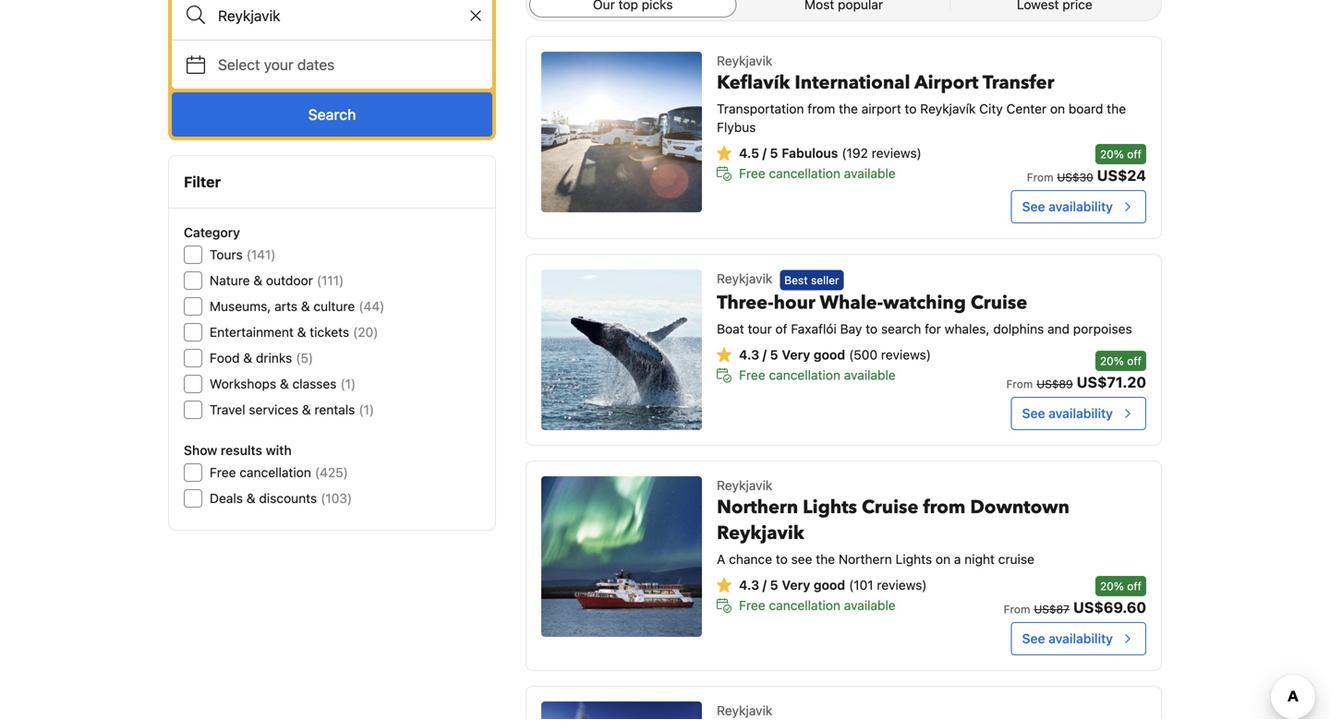 Task type: locate. For each thing, give the bounding box(es) containing it.
1 horizontal spatial northern
[[839, 552, 892, 567]]

20% for three-hour whale-watching cruise
[[1100, 355, 1124, 368]]

free down chance
[[739, 598, 765, 613]]

northern up chance
[[717, 495, 798, 521]]

1 vertical spatial /
[[763, 347, 767, 362]]

dates
[[297, 56, 335, 73]]

good down faxaflói
[[814, 347, 845, 362]]

the right the see at the bottom right
[[816, 552, 835, 567]]

1 available from the top
[[844, 166, 896, 181]]

2 vertical spatial see availability
[[1022, 631, 1113, 647]]

available down the (192
[[844, 166, 896, 181]]

5
[[770, 145, 778, 161], [770, 347, 778, 362], [770, 578, 778, 593]]

20% off up us$69.60
[[1100, 580, 1142, 593]]

select
[[218, 56, 260, 73]]

to left the see at the bottom right
[[776, 552, 788, 567]]

free cancellation available for tour
[[739, 367, 896, 383]]

reviews) right (101
[[877, 578, 927, 593]]

off for northern lights cruise from downtown reykjavik
[[1127, 580, 1142, 593]]

0 horizontal spatial lights
[[803, 495, 857, 521]]

best
[[785, 274, 808, 287]]

to right airport
[[905, 101, 917, 116]]

reviews)
[[872, 145, 922, 161], [881, 347, 931, 362], [877, 578, 927, 593]]

20% off
[[1100, 148, 1142, 161], [1100, 355, 1142, 368], [1100, 580, 1142, 593]]

3 free cancellation available from the top
[[739, 598, 896, 613]]

0 horizontal spatial the
[[816, 552, 835, 567]]

tours (141)
[[210, 247, 276, 262]]

us$89
[[1037, 378, 1073, 391]]

free cancellation available for from
[[739, 166, 896, 181]]

1 see from the top
[[1022, 199, 1045, 214]]

reykjavik northern lights cruise from downtown reykjavik a chance to see the northern lights on a night cruise
[[717, 478, 1070, 567]]

& down (141)
[[253, 273, 263, 288]]

see for three-hour whale-watching cruise
[[1022, 406, 1045, 421]]

& right 'arts'
[[301, 299, 310, 314]]

& for tickets
[[297, 325, 306, 340]]

0 vertical spatial cruise
[[971, 290, 1027, 316]]

2 good from the top
[[814, 578, 845, 593]]

3 availability from the top
[[1049, 631, 1113, 647]]

2 20% off from the top
[[1100, 355, 1142, 368]]

0 vertical spatial lights
[[803, 495, 857, 521]]

0 vertical spatial northern
[[717, 495, 798, 521]]

3 / from the top
[[763, 578, 767, 593]]

1 horizontal spatial lights
[[896, 552, 932, 567]]

off up us$69.60
[[1127, 580, 1142, 593]]

northern up (101
[[839, 552, 892, 567]]

1 5 from the top
[[770, 145, 778, 161]]

0 horizontal spatial northern
[[717, 495, 798, 521]]

cruise up the dolphins
[[971, 290, 1027, 316]]

0 vertical spatial (1)
[[340, 376, 356, 392]]

availability down from us$89 us$71.20
[[1049, 406, 1113, 421]]

cancellation down 4.3 / 5 very good (500 reviews)
[[769, 367, 841, 383]]

& for drinks
[[243, 351, 252, 366]]

available down (500
[[844, 367, 896, 383]]

lights up the see at the bottom right
[[803, 495, 857, 521]]

see down 'us$89'
[[1022, 406, 1045, 421]]

3 5 from the top
[[770, 578, 778, 593]]

(1) up the rentals
[[340, 376, 356, 392]]

2 free cancellation available from the top
[[739, 367, 896, 383]]

1 vertical spatial availability
[[1049, 406, 1113, 421]]

off up us$71.20
[[1127, 355, 1142, 368]]

cancellation for from
[[769, 166, 841, 181]]

& right deals
[[246, 491, 256, 506]]

see availability
[[1022, 199, 1113, 214], [1022, 406, 1113, 421], [1022, 631, 1113, 647]]

good left (101
[[814, 578, 845, 593]]

entertainment & tickets (20)
[[210, 325, 378, 340]]

1 very from the top
[[782, 347, 810, 362]]

1 horizontal spatial from
[[923, 495, 966, 521]]

3 20% from the top
[[1100, 580, 1124, 593]]

free for tour
[[739, 367, 765, 383]]

2 horizontal spatial to
[[905, 101, 917, 116]]

1 see availability from the top
[[1022, 199, 1113, 214]]

5 right 4.5
[[770, 145, 778, 161]]

2 off from the top
[[1127, 355, 1142, 368]]

2 / from the top
[[763, 347, 767, 362]]

us$69.60
[[1073, 599, 1146, 617]]

free down the tour
[[739, 367, 765, 383]]

2 4.3 from the top
[[739, 578, 759, 593]]

5 down chance
[[770, 578, 778, 593]]

1 vertical spatial see availability
[[1022, 406, 1113, 421]]

services
[[249, 402, 298, 418]]

from us$30 us$24
[[1027, 167, 1146, 184]]

3 available from the top
[[844, 598, 896, 613]]

0 vertical spatial from
[[1027, 171, 1054, 184]]

0 vertical spatial see
[[1022, 199, 1045, 214]]

from inside from us$30 us$24
[[1027, 171, 1054, 184]]

reviews) down search
[[881, 347, 931, 362]]

good for tour
[[814, 347, 845, 362]]

from left us$87
[[1004, 603, 1030, 616]]

2 see availability from the top
[[1022, 406, 1113, 421]]

& for outdoor
[[253, 273, 263, 288]]

1 vertical spatial on
[[936, 552, 951, 567]]

seller
[[811, 274, 839, 287]]

off up us$24
[[1127, 148, 1142, 161]]

/ down the tour
[[763, 347, 767, 362]]

best seller
[[785, 274, 839, 287]]

0 vertical spatial to
[[905, 101, 917, 116]]

2 see from the top
[[1022, 406, 1045, 421]]

the down international
[[839, 101, 858, 116]]

Where are you going? search field
[[172, 0, 492, 40]]

category
[[184, 225, 240, 240]]

0 vertical spatial see availability
[[1022, 199, 1113, 214]]

from left us$30
[[1027, 171, 1054, 184]]

from up a
[[923, 495, 966, 521]]

northern
[[717, 495, 798, 521], [839, 552, 892, 567]]

0 vertical spatial 20% off
[[1100, 148, 1142, 161]]

20% up us$24
[[1100, 148, 1124, 161]]

deals & discounts (103)
[[210, 491, 352, 506]]

20% off up us$24
[[1100, 148, 1142, 161]]

1 4.3 from the top
[[739, 347, 759, 362]]

4.3
[[739, 347, 759, 362], [739, 578, 759, 593]]

1 vertical spatial from
[[1006, 378, 1033, 391]]

& up travel services & rentals (1)
[[280, 376, 289, 392]]

/ for from
[[763, 145, 767, 161]]

from inside from us$89 us$71.20
[[1006, 378, 1033, 391]]

lights left a
[[896, 552, 932, 567]]

airport
[[862, 101, 901, 116]]

0 vertical spatial good
[[814, 347, 845, 362]]

free cancellation available down fabulous
[[739, 166, 896, 181]]

5 for tour
[[770, 347, 778, 362]]

tours
[[210, 247, 243, 262]]

availability for three-hour whale-watching cruise
[[1049, 406, 1113, 421]]

2 vertical spatial see
[[1022, 631, 1045, 647]]

the
[[839, 101, 858, 116], [1107, 101, 1126, 116], [816, 552, 835, 567]]

1 horizontal spatial to
[[866, 321, 878, 337]]

0 vertical spatial free cancellation available
[[739, 166, 896, 181]]

2 5 from the top
[[770, 347, 778, 362]]

0 vertical spatial off
[[1127, 148, 1142, 161]]

discounts
[[259, 491, 317, 506]]

with
[[266, 443, 292, 458]]

1 vertical spatial to
[[866, 321, 878, 337]]

4.3 for tour
[[739, 347, 759, 362]]

2 very from the top
[[782, 578, 810, 593]]

2 vertical spatial available
[[844, 598, 896, 613]]

1 vertical spatial 20% off
[[1100, 355, 1142, 368]]

2 vertical spatial from
[[1004, 603, 1030, 616]]

on
[[1050, 101, 1065, 116], [936, 552, 951, 567]]

1 vertical spatial 20%
[[1100, 355, 1124, 368]]

1 20% off from the top
[[1100, 148, 1142, 161]]

(192
[[842, 145, 868, 161]]

1 vertical spatial lights
[[896, 552, 932, 567]]

availability down "from us$87 us$69.60"
[[1049, 631, 1113, 647]]

culture
[[314, 299, 355, 314]]

2 horizontal spatial the
[[1107, 101, 1126, 116]]

available for whale-
[[844, 367, 896, 383]]

from
[[1027, 171, 1054, 184], [1006, 378, 1033, 391], [1004, 603, 1030, 616]]

0 vertical spatial 5
[[770, 145, 778, 161]]

available down (101
[[844, 598, 896, 613]]

free up deals
[[210, 465, 236, 480]]

& up (5)
[[297, 325, 306, 340]]

1 vertical spatial see
[[1022, 406, 1045, 421]]

2 vertical spatial 5
[[770, 578, 778, 593]]

tickets
[[310, 325, 349, 340]]

free for from
[[739, 166, 765, 181]]

2 availability from the top
[[1049, 406, 1113, 421]]

to for cruise
[[776, 552, 788, 567]]

reviews) right the (192
[[872, 145, 922, 161]]

to inside reykjavik northern lights cruise from downtown reykjavik a chance to see the northern lights on a night cruise
[[776, 552, 788, 567]]

off
[[1127, 148, 1142, 161], [1127, 355, 1142, 368], [1127, 580, 1142, 593]]

(1) right the rentals
[[359, 402, 374, 418]]

5 for reykjavik
[[770, 578, 778, 593]]

2 vertical spatial /
[[763, 578, 767, 593]]

1 horizontal spatial (1)
[[359, 402, 374, 418]]

20% up us$69.60
[[1100, 580, 1124, 593]]

5 reykjavik from the top
[[717, 703, 773, 719]]

off for keflavík international airport transfer
[[1127, 148, 1142, 161]]

0 horizontal spatial to
[[776, 552, 788, 567]]

1 off from the top
[[1127, 148, 1142, 161]]

show
[[184, 443, 217, 458]]

2 vertical spatial 20%
[[1100, 580, 1124, 593]]

the right "board"
[[1107, 101, 1126, 116]]

1 vertical spatial good
[[814, 578, 845, 593]]

cancellation down 4.3 / 5 very good (101 reviews)
[[769, 598, 841, 613]]

faxaflói
[[791, 321, 837, 337]]

see down from us$30 us$24
[[1022, 199, 1045, 214]]

on left a
[[936, 552, 951, 567]]

0 vertical spatial on
[[1050, 101, 1065, 116]]

0 vertical spatial very
[[782, 347, 810, 362]]

transfer
[[983, 70, 1054, 96]]

cancellation
[[769, 166, 841, 181], [769, 367, 841, 383], [240, 465, 311, 480], [769, 598, 841, 613]]

0 vertical spatial 4.3
[[739, 347, 759, 362]]

to right bay
[[866, 321, 878, 337]]

0 horizontal spatial on
[[936, 552, 951, 567]]

from inside reykjavik keflavík international airport transfer transportation from the airport to reykjavík city center on board the flybus
[[808, 101, 835, 116]]

/ for tour
[[763, 347, 767, 362]]

3 see from the top
[[1022, 631, 1045, 647]]

0 vertical spatial 20%
[[1100, 148, 1124, 161]]

1 20% from the top
[[1100, 148, 1124, 161]]

&
[[253, 273, 263, 288], [301, 299, 310, 314], [297, 325, 306, 340], [243, 351, 252, 366], [280, 376, 289, 392], [302, 402, 311, 418], [246, 491, 256, 506]]

1 vertical spatial (1)
[[359, 402, 374, 418]]

see availability down 'us$89'
[[1022, 406, 1113, 421]]

free cancellation available down 4.3 / 5 very good (500 reviews)
[[739, 367, 896, 383]]

2 available from the top
[[844, 367, 896, 383]]

20%
[[1100, 148, 1124, 161], [1100, 355, 1124, 368], [1100, 580, 1124, 593]]

0 horizontal spatial cruise
[[862, 495, 919, 521]]

/ right 4.5
[[763, 145, 767, 161]]

0 horizontal spatial from
[[808, 101, 835, 116]]

see for keflavík international airport transfer
[[1022, 199, 1045, 214]]

1 vertical spatial 5
[[770, 347, 778, 362]]

museums, arts & culture (44)
[[210, 299, 385, 314]]

4.3 down chance
[[739, 578, 759, 593]]

cruise
[[998, 552, 1035, 567]]

20% up us$71.20
[[1100, 355, 1124, 368]]

classes
[[292, 376, 337, 392]]

reykjavik link
[[526, 686, 1162, 720]]

free down 4.5
[[739, 166, 765, 181]]

availability down us$30
[[1049, 199, 1113, 214]]

search button
[[172, 92, 492, 137]]

3 20% off from the top
[[1100, 580, 1142, 593]]

cruise
[[971, 290, 1027, 316], [862, 495, 919, 521]]

3 see availability from the top
[[1022, 631, 1113, 647]]

1 / from the top
[[763, 145, 767, 161]]

fabulous
[[782, 145, 838, 161]]

3 off from the top
[[1127, 580, 1142, 593]]

0 vertical spatial from
[[808, 101, 835, 116]]

very for tour
[[782, 347, 810, 362]]

see down us$87
[[1022, 631, 1045, 647]]

boat
[[717, 321, 744, 337]]

the inside reykjavik northern lights cruise from downtown reykjavik a chance to see the northern lights on a night cruise
[[816, 552, 835, 567]]

0 vertical spatial available
[[844, 166, 896, 181]]

see availability for three-hour whale-watching cruise
[[1022, 406, 1113, 421]]

1 free cancellation available from the top
[[739, 166, 896, 181]]

2 vertical spatial free cancellation available
[[739, 598, 896, 613]]

1 vertical spatial from
[[923, 495, 966, 521]]

free cancellation (425)
[[210, 465, 348, 480]]

reviews) for watching
[[881, 347, 931, 362]]

from down international
[[808, 101, 835, 116]]

1 good from the top
[[814, 347, 845, 362]]

results
[[221, 443, 262, 458]]

1 vertical spatial off
[[1127, 355, 1142, 368]]

from left 'us$89'
[[1006, 378, 1033, 391]]

1 horizontal spatial on
[[1050, 101, 1065, 116]]

1 vertical spatial cruise
[[862, 495, 919, 521]]

to
[[905, 101, 917, 116], [866, 321, 878, 337], [776, 552, 788, 567]]

1 vertical spatial 4.3
[[739, 578, 759, 593]]

4.3 down the tour
[[739, 347, 759, 362]]

1 reykjavik from the top
[[717, 53, 773, 68]]

availability for keflavík international airport transfer
[[1049, 199, 1113, 214]]

board
[[1069, 101, 1103, 116]]

2 vertical spatial reviews)
[[877, 578, 927, 593]]

food
[[210, 351, 240, 366]]

4 reykjavik from the top
[[717, 521, 804, 546]]

/ down chance
[[763, 578, 767, 593]]

2 vertical spatial to
[[776, 552, 788, 567]]

2 20% from the top
[[1100, 355, 1124, 368]]

cancellation down fabulous
[[769, 166, 841, 181]]

2 vertical spatial availability
[[1049, 631, 1113, 647]]

outdoor
[[266, 273, 313, 288]]

1 vertical spatial free cancellation available
[[739, 367, 896, 383]]

whale-
[[820, 290, 883, 316]]

search
[[881, 321, 921, 337]]

international
[[795, 70, 910, 96]]

free
[[739, 166, 765, 181], [739, 367, 765, 383], [210, 465, 236, 480], [739, 598, 765, 613]]

free cancellation available down 4.3 / 5 very good (101 reviews)
[[739, 598, 896, 613]]

reykjavik
[[717, 53, 773, 68], [717, 271, 773, 286], [717, 478, 773, 493], [717, 521, 804, 546], [717, 703, 773, 719]]

2 vertical spatial 20% off
[[1100, 580, 1142, 593]]

watching
[[883, 290, 966, 316]]

see for northern lights cruise from downtown reykjavik
[[1022, 631, 1045, 647]]

2 vertical spatial off
[[1127, 580, 1142, 593]]

3 reykjavik from the top
[[717, 478, 773, 493]]

1 vertical spatial reviews)
[[881, 347, 931, 362]]

0 vertical spatial availability
[[1049, 199, 1113, 214]]

& right food
[[243, 351, 252, 366]]

select your dates
[[218, 56, 335, 73]]

20% off up us$71.20
[[1100, 355, 1142, 368]]

5 down of
[[770, 347, 778, 362]]

deals
[[210, 491, 243, 506]]

good for reykjavik
[[814, 578, 845, 593]]

city
[[979, 101, 1003, 116]]

on inside reykjavik keflavík international airport transfer transportation from the airport to reykjavík city center on board the flybus
[[1050, 101, 1065, 116]]

cancellation for tour
[[769, 367, 841, 383]]

(1)
[[340, 376, 356, 392], [359, 402, 374, 418]]

whales,
[[945, 321, 990, 337]]

very down of
[[782, 347, 810, 362]]

see availability down "from us$87 us$69.60"
[[1022, 631, 1113, 647]]

0 vertical spatial /
[[763, 145, 767, 161]]

to inside reykjavik keflavík international airport transfer transportation from the airport to reykjavík city center on board the flybus
[[905, 101, 917, 116]]

rentals
[[315, 402, 355, 418]]

three-
[[717, 290, 774, 316]]

1 vertical spatial northern
[[839, 552, 892, 567]]

from
[[808, 101, 835, 116], [923, 495, 966, 521]]

1 availability from the top
[[1049, 199, 1113, 214]]

/ for reykjavik
[[763, 578, 767, 593]]

1 vertical spatial available
[[844, 367, 896, 383]]

1 vertical spatial very
[[782, 578, 810, 593]]

see
[[791, 552, 812, 567]]

1 horizontal spatial cruise
[[971, 290, 1027, 316]]

on left "board"
[[1050, 101, 1065, 116]]

see availability down us$30
[[1022, 199, 1113, 214]]

from inside "from us$87 us$69.60"
[[1004, 603, 1030, 616]]

us$30
[[1057, 171, 1093, 184]]

very down the see at the bottom right
[[782, 578, 810, 593]]

cruise up (101
[[862, 495, 919, 521]]

hour
[[774, 290, 815, 316]]



Task type: vqa. For each thing, say whether or not it's contained in the screenshot.
THE REVIEWS) to the bottom
yes



Task type: describe. For each thing, give the bounding box(es) containing it.
transportation
[[717, 101, 804, 116]]

& for discounts
[[246, 491, 256, 506]]

your
[[264, 56, 294, 73]]

20% for northern lights cruise from downtown reykjavik
[[1100, 580, 1124, 593]]

filter
[[184, 173, 221, 191]]

availability for northern lights cruise from downtown reykjavik
[[1049, 631, 1113, 647]]

(141)
[[246, 247, 276, 262]]

food & drinks (5)
[[210, 351, 313, 366]]

show results with
[[184, 443, 292, 458]]

a
[[954, 552, 961, 567]]

tour
[[748, 321, 772, 337]]

to inside three-hour whale-watching cruise boat tour of faxaflói bay to search for whales, dolphins and porpoises
[[866, 321, 878, 337]]

from us$89 us$71.20
[[1006, 374, 1146, 391]]

reykjavik inside 'link'
[[717, 703, 773, 719]]

& for classes
[[280, 376, 289, 392]]

20% for keflavík international airport transfer
[[1100, 148, 1124, 161]]

5 for from
[[770, 145, 778, 161]]

free for reykjavik
[[739, 598, 765, 613]]

bay
[[840, 321, 862, 337]]

museums,
[[210, 299, 271, 314]]

from for keflavík international airport transfer
[[1027, 171, 1054, 184]]

drinks
[[256, 351, 292, 366]]

cancellation for reykjavik
[[769, 598, 841, 613]]

(500
[[849, 347, 878, 362]]

reykjavik inside reykjavik keflavík international airport transfer transportation from the airport to reykjavík city center on board the flybus
[[717, 53, 773, 68]]

keflavík
[[717, 70, 790, 96]]

nature
[[210, 273, 250, 288]]

4.3 for reykjavik
[[739, 578, 759, 593]]

available for international
[[844, 166, 896, 181]]

chance
[[729, 552, 772, 567]]

center
[[1006, 101, 1047, 116]]

workshops
[[210, 376, 276, 392]]

4.3 / 5 very good (101 reviews)
[[739, 578, 927, 593]]

free cancellation available for reykjavik
[[739, 598, 896, 613]]

from for three-hour whale-watching cruise
[[1006, 378, 1033, 391]]

dolphins
[[993, 321, 1044, 337]]

reykjavik keflavík international airport transfer transportation from the airport to reykjavík city center on board the flybus
[[717, 53, 1126, 135]]

travel services & rentals (1)
[[210, 402, 374, 418]]

entertainment
[[210, 325, 294, 340]]

from for northern lights cruise from downtown reykjavik
[[1004, 603, 1030, 616]]

cruise inside three-hour whale-watching cruise boat tour of faxaflói bay to search for whales, dolphins and porpoises
[[971, 290, 1027, 316]]

three-hour whale-watching cruise boat tour of faxaflói bay to search for whales, dolphins and porpoises
[[717, 290, 1132, 337]]

travel
[[210, 402, 245, 418]]

from us$87 us$69.60
[[1004, 599, 1146, 617]]

20% off for northern lights cruise from downtown reykjavik
[[1100, 580, 1142, 593]]

& down classes
[[302, 402, 311, 418]]

flybus
[[717, 120, 756, 135]]

us$71.20
[[1077, 374, 1146, 391]]

0 horizontal spatial (1)
[[340, 376, 356, 392]]

4.3 / 5 very good (500 reviews)
[[739, 347, 931, 362]]

northern lights cruise from downtown reykjavik image
[[541, 477, 702, 637]]

a
[[717, 552, 725, 567]]

1 horizontal spatial the
[[839, 101, 858, 116]]

three-hour whale-watching cruise image
[[541, 270, 702, 430]]

and
[[1048, 321, 1070, 337]]

(103)
[[321, 491, 352, 506]]

to for airport
[[905, 101, 917, 116]]

reykjavík
[[920, 101, 976, 116]]

us$87
[[1034, 603, 1070, 616]]

keflavík international airport transfer image
[[541, 52, 702, 212]]

from inside reykjavik northern lights cruise from downtown reykjavik a chance to see the northern lights on a night cruise
[[923, 495, 966, 521]]

cancellation down with
[[240, 465, 311, 480]]

cruise inside reykjavik northern lights cruise from downtown reykjavik a chance to see the northern lights on a night cruise
[[862, 495, 919, 521]]

arts
[[274, 299, 297, 314]]

reviews) for cruise
[[877, 578, 927, 593]]

porpoises
[[1073, 321, 1132, 337]]

see availability for northern lights cruise from downtown reykjavik
[[1022, 631, 1113, 647]]

nature & outdoor (111)
[[210, 273, 344, 288]]

of
[[775, 321, 788, 337]]

0 vertical spatial reviews)
[[872, 145, 922, 161]]

airport
[[915, 70, 979, 96]]

night
[[965, 552, 995, 567]]

(101
[[849, 578, 873, 593]]

20% off for three-hour whale-watching cruise
[[1100, 355, 1142, 368]]

very for reykjavik
[[782, 578, 810, 593]]

on inside reykjavik northern lights cruise from downtown reykjavik a chance to see the northern lights on a night cruise
[[936, 552, 951, 567]]

2 reykjavik from the top
[[717, 271, 773, 286]]

downtown
[[970, 495, 1070, 521]]

4.5 / 5 fabulous (192 reviews)
[[739, 145, 922, 161]]

20% off for keflavík international airport transfer
[[1100, 148, 1142, 161]]

see availability for keflavík international airport transfer
[[1022, 199, 1113, 214]]

available for lights
[[844, 598, 896, 613]]

(5)
[[296, 351, 313, 366]]

workshops & classes (1)
[[210, 376, 356, 392]]

off for three-hour whale-watching cruise
[[1127, 355, 1142, 368]]

(111)
[[317, 273, 344, 288]]

(425)
[[315, 465, 348, 480]]

the golden circle direct tour from reykjavik image
[[541, 702, 702, 720]]

search
[[308, 106, 356, 123]]

for
[[925, 321, 941, 337]]

4.5
[[739, 145, 759, 161]]

(20)
[[353, 325, 378, 340]]



